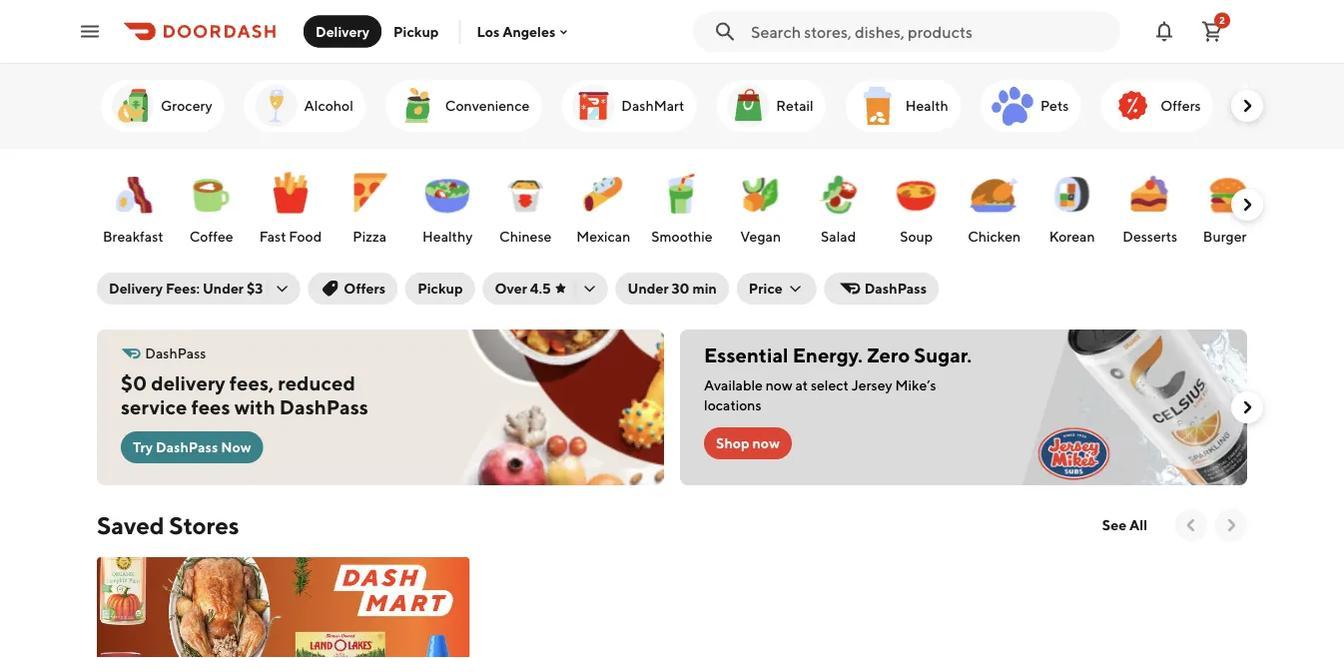Task type: locate. For each thing, give the bounding box(es) containing it.
retail link
[[716, 80, 826, 132]]

dashpass inside $0 delivery fees, reduced service fees with dashpass
[[279, 396, 368, 419]]

0 vertical spatial pickup
[[394, 23, 439, 39]]

under left the 30
[[628, 280, 669, 297]]

offers link
[[1101, 80, 1213, 132]]

essential energy. zero sugar. available now at select jersey mike's locations
[[704, 344, 972, 413]]

0 horizontal spatial offers
[[344, 280, 386, 297]]

offers right offers image
[[1161, 97, 1201, 114]]

fast food
[[259, 228, 322, 245]]

sugar.
[[914, 344, 972, 367]]

energy.
[[793, 344, 863, 367]]

korean
[[1049, 228, 1095, 245]]

with
[[234, 396, 275, 419]]

smoothie
[[651, 228, 713, 245]]

pizza
[[353, 228, 387, 245]]

select
[[811, 377, 849, 394]]

pickup
[[394, 23, 439, 39], [418, 280, 463, 297]]

los angeles button
[[477, 23, 572, 40]]

pickup left los
[[394, 23, 439, 39]]

2 button
[[1192, 11, 1232, 51]]

pickup down healthy
[[418, 280, 463, 297]]

2 under from the left
[[628, 280, 669, 297]]

angeles
[[503, 23, 556, 40]]

0 horizontal spatial under
[[203, 280, 244, 297]]

0 vertical spatial now
[[766, 377, 793, 394]]

los angeles
[[477, 23, 556, 40]]

next button of carousel image right offers link
[[1237, 96, 1257, 116]]

mexican
[[576, 228, 630, 245]]

stores
[[169, 511, 239, 539]]

alcohol
[[304, 97, 353, 114]]

$0
[[121, 372, 147, 395]]

0 horizontal spatial delivery
[[109, 280, 163, 297]]

0 vertical spatial delivery
[[316, 23, 370, 39]]

reduced
[[278, 372, 355, 395]]

delivery button
[[304, 15, 382, 47]]

delivery
[[316, 23, 370, 39], [109, 280, 163, 297]]

dashpass down soup
[[865, 280, 927, 297]]

next button of carousel image up burgers
[[1237, 195, 1257, 215]]

1 items, open order cart image
[[1200, 19, 1224, 43]]

dashpass up delivery
[[145, 345, 206, 362]]

alcohol link
[[244, 80, 365, 132]]

1 vertical spatial offers
[[344, 280, 386, 297]]

price button
[[737, 273, 817, 305]]

pickup button down healthy
[[406, 273, 475, 305]]

pickup for bottom 'pickup' button
[[418, 280, 463, 297]]

fees
[[191, 396, 230, 419]]

4.5
[[530, 280, 551, 297]]

convenience image
[[393, 82, 441, 130]]

notification bell image
[[1153, 19, 1177, 43]]

delivery left fees:
[[109, 280, 163, 297]]

pickup button left los
[[382, 15, 451, 47]]

zero
[[867, 344, 910, 367]]

shop now
[[716, 435, 780, 451]]

dashpass right try
[[156, 439, 218, 455]]

delivery for delivery fees: under $3
[[109, 280, 163, 297]]

fees:
[[166, 280, 200, 297]]

min
[[693, 280, 717, 297]]

see
[[1102, 517, 1127, 533]]

health
[[906, 97, 949, 114]]

0 vertical spatial next button of carousel image
[[1237, 96, 1257, 116]]

1 under from the left
[[203, 280, 244, 297]]

now right shop
[[753, 435, 780, 451]]

try dashpass now
[[133, 439, 251, 455]]

1 vertical spatial now
[[753, 435, 780, 451]]

coffee
[[189, 228, 233, 245]]

convenience link
[[385, 80, 542, 132]]

pets
[[1041, 97, 1069, 114]]

over 4.5
[[495, 280, 551, 297]]

service
[[121, 396, 187, 419]]

locations
[[704, 397, 762, 413]]

under
[[203, 280, 244, 297], [628, 280, 669, 297]]

dashpass down "reduced"
[[279, 396, 368, 419]]

offers down pizza
[[344, 280, 386, 297]]

1 horizontal spatial under
[[628, 280, 669, 297]]

0 vertical spatial pickup button
[[382, 15, 451, 47]]

1 vertical spatial pickup
[[418, 280, 463, 297]]

next button of carousel image right previous button of carousel image
[[1221, 515, 1241, 535]]

1 vertical spatial delivery
[[109, 280, 163, 297]]

soup
[[900, 228, 933, 245]]

grocery
[[161, 97, 212, 114]]

delivery up alcohol
[[316, 23, 370, 39]]

saved
[[97, 511, 164, 539]]

flowers image
[[1241, 82, 1289, 130]]

2
[[1220, 14, 1225, 26]]

1 horizontal spatial delivery
[[316, 23, 370, 39]]

under left $3
[[203, 280, 244, 297]]

retail image
[[724, 82, 772, 130]]

pickup button
[[382, 15, 451, 47], [406, 273, 475, 305]]

dashpass
[[865, 280, 927, 297], [145, 345, 206, 362], [279, 396, 368, 419], [156, 439, 218, 455]]

under 30 min
[[628, 280, 717, 297]]

30
[[672, 280, 690, 297]]

next button of carousel image
[[1237, 96, 1257, 116], [1237, 195, 1257, 215], [1221, 515, 1241, 535]]

now left at
[[766, 377, 793, 394]]

vegan
[[740, 228, 781, 245]]

grocery image
[[109, 82, 157, 130]]

delivery inside delivery button
[[316, 23, 370, 39]]

salad
[[821, 228, 856, 245]]

offers
[[1161, 97, 1201, 114], [344, 280, 386, 297]]

next button of carousel image
[[1237, 397, 1257, 417]]

now
[[766, 377, 793, 394], [753, 435, 780, 451]]

pets image
[[989, 82, 1037, 130]]

1 horizontal spatial offers
[[1161, 97, 1201, 114]]

fees,
[[230, 372, 274, 395]]

mike's
[[895, 377, 936, 394]]



Task type: vqa. For each thing, say whether or not it's contained in the screenshot.
Happy Hour
no



Task type: describe. For each thing, give the bounding box(es) containing it.
see all link
[[1090, 509, 1160, 541]]

health link
[[846, 80, 961, 132]]

healthy
[[423, 228, 473, 245]]

$3
[[247, 280, 263, 297]]

saved stores link
[[97, 509, 239, 541]]

los
[[477, 23, 500, 40]]

under inside button
[[628, 280, 669, 297]]

pets link
[[981, 80, 1081, 132]]

shop
[[716, 435, 750, 451]]

try
[[133, 439, 153, 455]]

essential
[[704, 344, 789, 367]]

$0 delivery fees, reduced service fees with dashpass
[[121, 372, 368, 419]]

all
[[1130, 517, 1148, 533]]

at
[[795, 377, 808, 394]]

dashmart
[[622, 97, 684, 114]]

offers button
[[308, 273, 398, 305]]

health image
[[854, 82, 902, 130]]

fast
[[259, 228, 286, 245]]

desserts
[[1123, 228, 1178, 245]]

delivery fees: under $3
[[109, 280, 263, 297]]

over 4.5 button
[[483, 273, 608, 305]]

grocery link
[[101, 80, 224, 132]]

saved stores
[[97, 511, 239, 539]]

2 vertical spatial next button of carousel image
[[1221, 515, 1241, 535]]

pickup for top 'pickup' button
[[394, 23, 439, 39]]

offers inside "button"
[[344, 280, 386, 297]]

chicken
[[968, 228, 1021, 245]]

now inside button
[[753, 435, 780, 451]]

dashpass button
[[825, 273, 939, 305]]

chinese
[[499, 228, 552, 245]]

dashmart image
[[570, 82, 618, 130]]

burgers
[[1203, 228, 1253, 245]]

0 vertical spatial offers
[[1161, 97, 1201, 114]]

1 vertical spatial next button of carousel image
[[1237, 195, 1257, 215]]

convenience
[[445, 97, 530, 114]]

Store search: begin typing to search for stores available on DoorDash text field
[[751, 20, 1109, 42]]

retail
[[776, 97, 814, 114]]

over
[[495, 280, 527, 297]]

under 30 min button
[[616, 273, 729, 305]]

available
[[704, 377, 763, 394]]

delivery
[[151, 372, 225, 395]]

previous button of carousel image
[[1182, 515, 1201, 535]]

price
[[749, 280, 783, 297]]

see all
[[1102, 517, 1148, 533]]

dashmart link
[[562, 80, 696, 132]]

open menu image
[[78, 19, 102, 43]]

jersey
[[852, 377, 893, 394]]

1 vertical spatial pickup button
[[406, 273, 475, 305]]

shop now button
[[704, 427, 792, 459]]

now inside essential energy. zero sugar. available now at select jersey mike's locations
[[766, 377, 793, 394]]

try dashpass now button
[[121, 431, 263, 463]]

delivery for delivery
[[316, 23, 370, 39]]

food
[[289, 228, 322, 245]]

now
[[221, 439, 251, 455]]

offers image
[[1109, 82, 1157, 130]]

alcohol image
[[252, 82, 300, 130]]

breakfast
[[103, 228, 163, 245]]



